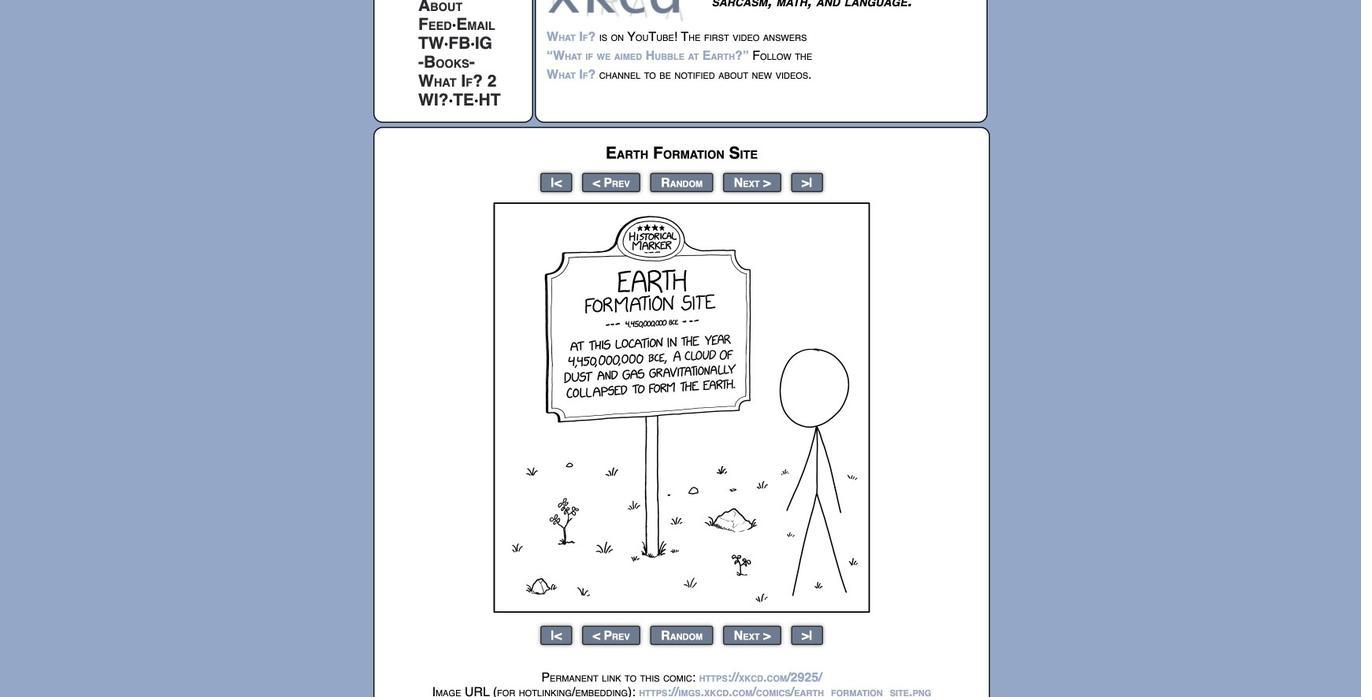 Task type: locate. For each thing, give the bounding box(es) containing it.
earth formation site image
[[494, 203, 870, 613]]

xkcd.com logo image
[[547, 0, 693, 22]]



Task type: vqa. For each thing, say whether or not it's contained in the screenshot.
xkcd.com logo
yes



